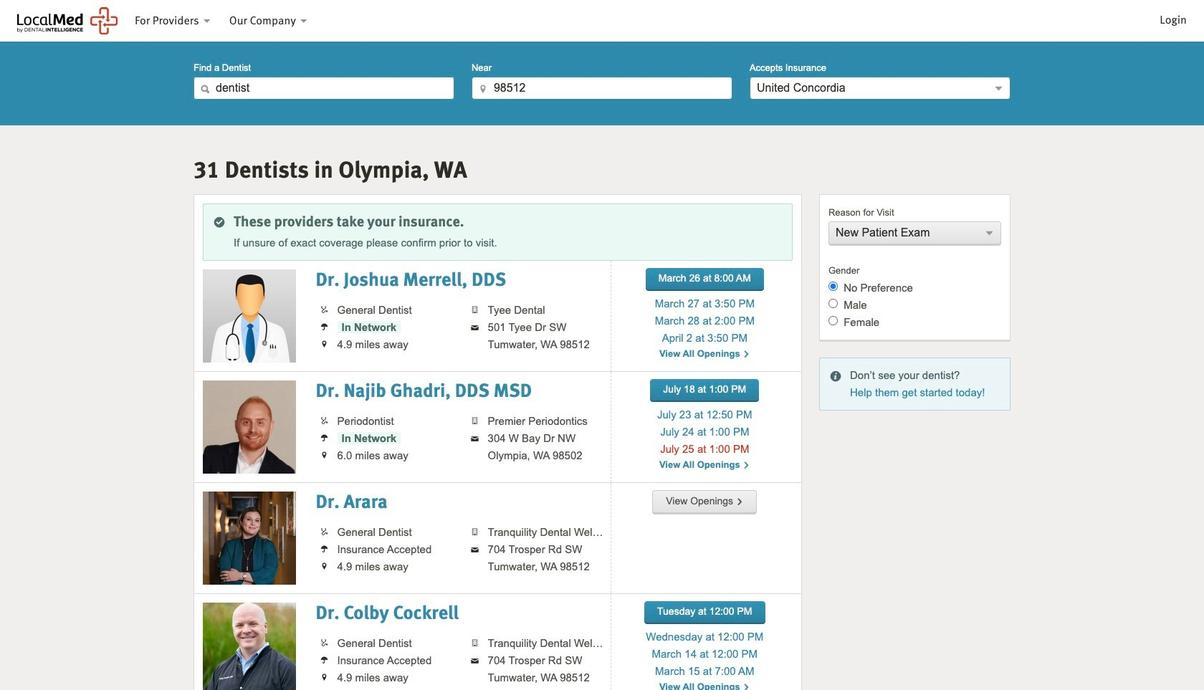 Task type: locate. For each thing, give the bounding box(es) containing it.
address: image for practice: image related to dr. arara profile photo on the bottom of the page
[[470, 542, 480, 557]]

1 specialty: image from the top
[[320, 302, 329, 318]]

2 specialty: image from the top
[[320, 524, 329, 540]]

address: image
[[470, 319, 480, 335], [470, 542, 480, 557], [470, 653, 480, 668]]

dr. najib ghadri, dds msd profile photo image
[[203, 381, 296, 474]]

0 vertical spatial open menu image
[[994, 83, 1005, 94]]

coverage: image
[[320, 430, 329, 446], [320, 542, 329, 557], [320, 653, 329, 668]]

coverage: image
[[320, 319, 329, 335]]

0 vertical spatial specialty: image
[[320, 302, 329, 318]]

0 vertical spatial angle right image
[[743, 458, 750, 472]]

0 vertical spatial distance: image
[[321, 337, 328, 352]]

1 vertical spatial practice: image
[[470, 524, 480, 540]]

2 vertical spatial practice: image
[[470, 635, 480, 651]]

3 specialty: image from the top
[[320, 635, 329, 651]]

None text field
[[194, 77, 455, 100]]

2 vertical spatial address: image
[[470, 653, 480, 668]]

0 vertical spatial practice: image
[[470, 413, 480, 429]]

2 distance: image from the top
[[321, 670, 328, 685]]

2 caret down image from the left
[[299, 12, 309, 30]]

2 coverage: image from the top
[[320, 542, 329, 557]]

banner
[[0, 0, 1205, 42]]

specialty: image
[[320, 302, 329, 318], [320, 524, 329, 540], [320, 635, 329, 651]]

distance: image for dr. najib ghadri, dds msd profile photo
[[321, 448, 328, 463]]

0 vertical spatial distance: image
[[321, 448, 328, 463]]

2 address: image from the top
[[470, 542, 480, 557]]

1 address: image from the top
[[470, 319, 480, 335]]

angle right image
[[743, 458, 750, 472], [736, 494, 744, 511], [743, 681, 750, 690]]

2 vertical spatial coverage: image
[[320, 653, 329, 668]]

2 vertical spatial specialty: image
[[320, 635, 329, 651]]

1 vertical spatial distance: image
[[321, 559, 328, 574]]

main menu navigation
[[126, 0, 1196, 42]]

1 vertical spatial specialty: image
[[320, 524, 329, 540]]

1 vertical spatial open menu image
[[985, 228, 996, 239]]

practice: image
[[470, 302, 480, 318]]

distance: image
[[321, 448, 328, 463], [321, 670, 328, 685]]

1 vertical spatial distance: image
[[321, 670, 328, 685]]

1 vertical spatial coverage: image
[[320, 542, 329, 557]]

dr. arara profile photo image
[[203, 492, 296, 585]]

2 vertical spatial angle right image
[[743, 681, 750, 690]]

0 horizontal spatial caret down image
[[202, 12, 212, 30]]

coverage: image for distance: image related to specialty: image corresponding to dr. arara profile photo on the bottom of the page
[[320, 542, 329, 557]]

1 horizontal spatial caret down image
[[299, 12, 309, 30]]

0 vertical spatial coverage: image
[[320, 430, 329, 446]]

2 practice: image from the top
[[470, 524, 480, 540]]

None radio
[[829, 282, 838, 291], [829, 299, 838, 309], [829, 282, 838, 291], [829, 299, 838, 309]]

1 distance: image from the top
[[321, 337, 328, 352]]

open menu image for select… text field
[[985, 228, 996, 239]]

3 practice: image from the top
[[470, 635, 480, 651]]

angle right image for dr. najib ghadri, dds msd profile photo practice: image
[[743, 458, 750, 472]]

open menu image for select an insurance… text field
[[994, 83, 1005, 94]]

distance: image for specialty: image corresponding to dr. arara profile photo on the bottom of the page
[[321, 559, 328, 574]]

1 distance: image from the top
[[321, 448, 328, 463]]

3 address: image from the top
[[470, 653, 480, 668]]

3 coverage: image from the top
[[320, 653, 329, 668]]

0 vertical spatial address: image
[[470, 319, 480, 335]]

1 coverage: image from the top
[[320, 430, 329, 446]]

caret down image
[[202, 12, 212, 30], [299, 12, 309, 30]]

open menu image
[[994, 83, 1005, 94], [985, 228, 996, 239]]

practice: image
[[470, 413, 480, 429], [470, 524, 480, 540], [470, 635, 480, 651]]

2 distance: image from the top
[[321, 559, 328, 574]]

distance: image
[[321, 337, 328, 352], [321, 559, 328, 574]]

specialty: image
[[320, 413, 329, 429]]

1 practice: image from the top
[[470, 413, 480, 429]]

1 caret down image from the left
[[202, 12, 212, 30]]

1 vertical spatial address: image
[[470, 542, 480, 557]]

None radio
[[829, 316, 838, 326]]



Task type: describe. For each thing, give the bounding box(es) containing it.
practice: image for dr. arara profile photo on the bottom of the page
[[470, 524, 480, 540]]

angle right image for practice: image for dr. colby cockrell profile photo
[[743, 681, 750, 690]]

practice: image for dr. najib ghadri, dds msd profile photo
[[470, 413, 480, 429]]

dr. colby cockrell profile photo image
[[203, 603, 296, 690]]

angle right image
[[743, 347, 750, 361]]

address: image for practice: image for dr. colby cockrell profile photo
[[470, 653, 480, 668]]

Select an insurance… text field
[[750, 77, 1011, 100]]

address: image for practice: icon
[[470, 319, 480, 335]]

practice: image for dr. colby cockrell profile photo
[[470, 635, 480, 651]]

1 vertical spatial angle right image
[[736, 494, 744, 511]]

distance: image for dr. joshua merrell, dds profile photo's specialty: image
[[321, 337, 328, 352]]

specialty: image for dr. colby cockrell profile photo
[[320, 635, 329, 651]]

distance: image for dr. colby cockrell profile photo
[[321, 670, 328, 685]]

localmed logo image
[[17, 7, 118, 35]]

Specialty or Name text field
[[194, 77, 455, 100]]

specialty: image for dr. joshua merrell, dds profile photo
[[320, 302, 329, 318]]

coverage: image for distance: icon associated with dr. najib ghadri, dds msd profile photo
[[320, 430, 329, 446]]

Select… text field
[[829, 222, 1002, 245]]

Address, Zip, or City text field
[[472, 77, 733, 100]]

dr. joshua merrell, dds profile photo image
[[203, 270, 296, 363]]

specialty: image for dr. arara profile photo on the bottom of the page
[[320, 524, 329, 540]]

address: image
[[470, 430, 480, 446]]

coverage: image for distance: icon corresponding to dr. colby cockrell profile photo
[[320, 653, 329, 668]]



Task type: vqa. For each thing, say whether or not it's contained in the screenshot.
schedule icon
no



